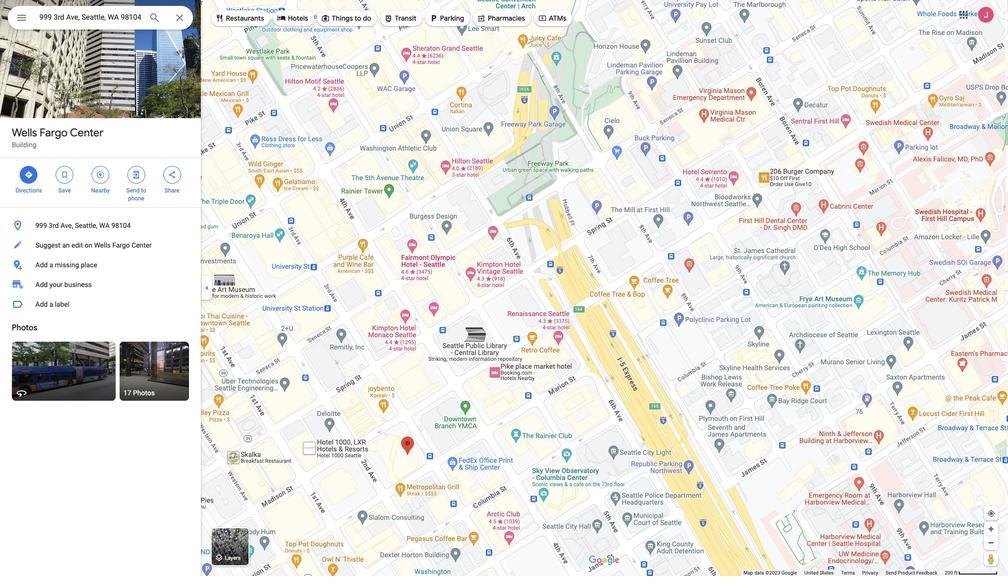 Task type: locate. For each thing, give the bounding box(es) containing it.
0 horizontal spatial wells
[[12, 126, 37, 140]]

a
[[49, 261, 53, 269], [49, 300, 53, 308]]


[[277, 13, 286, 24]]

0 vertical spatial to
[[355, 14, 361, 23]]

photos
[[12, 323, 37, 333], [133, 389, 155, 397]]

1 vertical spatial photos
[[133, 389, 155, 397]]

photos right 17
[[133, 389, 155, 397]]

1 vertical spatial add
[[35, 281, 48, 289]]

0 vertical spatial a
[[49, 261, 53, 269]]

to up phone
[[141, 187, 146, 194]]

a left label
[[49, 300, 53, 308]]

2 a from the top
[[49, 300, 53, 308]]

center
[[70, 126, 104, 140], [132, 241, 152, 249]]

missing
[[55, 261, 79, 269]]

to inside send to phone
[[141, 187, 146, 194]]

wells inside button
[[94, 241, 111, 249]]

add a missing place button
[[0, 255, 201, 275]]

 things to do
[[321, 13, 371, 24]]

 button
[[8, 6, 35, 32]]

send inside button
[[886, 570, 897, 576]]

add inside the add a label button
[[35, 300, 48, 308]]

share
[[165, 187, 180, 194]]

add for add a missing place
[[35, 261, 48, 269]]

add down suggest at the top of the page
[[35, 261, 48, 269]]

fargo up ''
[[40, 126, 68, 140]]

pharmacies
[[488, 14, 525, 23]]

parking
[[440, 14, 464, 23]]

2 add from the top
[[35, 281, 48, 289]]

999 3rd ave, seattle, wa 98104 button
[[0, 216, 201, 235]]

center up add a missing place "button"
[[132, 241, 152, 249]]

1 add from the top
[[35, 261, 48, 269]]

directions
[[15, 187, 42, 194]]

center inside button
[[132, 241, 152, 249]]

1 horizontal spatial photos
[[133, 389, 155, 397]]

 parking
[[429, 13, 464, 24]]

1 vertical spatial to
[[141, 187, 146, 194]]

0 vertical spatial fargo
[[40, 126, 68, 140]]

send left product
[[886, 570, 897, 576]]

add a label
[[35, 300, 70, 308]]

0 horizontal spatial to
[[141, 187, 146, 194]]

fargo down "98104"
[[112, 241, 130, 249]]

999 3rd Ave, Seattle, WA 98104 field
[[8, 6, 193, 30]]

photos down add a label
[[12, 323, 37, 333]]

ave,
[[61, 222, 73, 229]]


[[384, 13, 393, 24]]

0 horizontal spatial photos
[[12, 323, 37, 333]]

add inside add a missing place "button"
[[35, 261, 48, 269]]


[[538, 13, 547, 24]]

add your business link
[[0, 275, 201, 294]]

none field inside 999 3rd ave, seattle, wa 98104 field
[[39, 11, 141, 23]]

2 vertical spatial add
[[35, 300, 48, 308]]

hotels
[[288, 14, 308, 23]]

a for missing
[[49, 261, 53, 269]]

send
[[126, 187, 140, 194], [886, 570, 897, 576]]

to
[[355, 14, 361, 23], [141, 187, 146, 194]]

3rd
[[49, 222, 59, 229]]

layers
[[225, 555, 241, 562]]

0 horizontal spatial fargo
[[40, 126, 68, 140]]

1 vertical spatial fargo
[[112, 241, 130, 249]]

999 3rd ave, seattle, wa 98104
[[35, 222, 131, 229]]

 restaurants
[[215, 13, 264, 24]]

fargo
[[40, 126, 68, 140], [112, 241, 130, 249]]

a inside "button"
[[49, 261, 53, 269]]

footer
[[744, 570, 945, 576]]

None field
[[39, 11, 141, 23]]

edit
[[71, 241, 83, 249]]

 atms
[[538, 13, 567, 24]]

zoom out image
[[988, 539, 995, 547]]

1 horizontal spatial send
[[886, 570, 897, 576]]

0 vertical spatial wells
[[12, 126, 37, 140]]

restaurants
[[226, 14, 264, 23]]

wells
[[12, 126, 37, 140], [94, 241, 111, 249]]

wells right on
[[94, 241, 111, 249]]

add
[[35, 261, 48, 269], [35, 281, 48, 289], [35, 300, 48, 308]]

1 horizontal spatial wells
[[94, 241, 111, 249]]

98104
[[111, 222, 131, 229]]

ft
[[955, 570, 958, 576]]

to left do
[[355, 14, 361, 23]]

footer inside google maps element
[[744, 570, 945, 576]]

google maps element
[[0, 0, 1008, 576]]

actions for wells fargo center region
[[0, 158, 201, 207]]

17
[[124, 389, 131, 397]]

add a missing place
[[35, 261, 97, 269]]

999
[[35, 222, 47, 229]]

save
[[58, 187, 71, 194]]

show your location image
[[987, 509, 996, 518]]

label
[[55, 300, 70, 308]]

1 vertical spatial send
[[886, 570, 897, 576]]

center inside the wells fargo center building
[[70, 126, 104, 140]]

add your business
[[35, 281, 92, 289]]

transit
[[395, 14, 417, 23]]

a for label
[[49, 300, 53, 308]]

0 vertical spatial add
[[35, 261, 48, 269]]

0 horizontal spatial center
[[70, 126, 104, 140]]

add for add your business
[[35, 281, 48, 289]]

0 horizontal spatial send
[[126, 187, 140, 194]]

0 vertical spatial center
[[70, 126, 104, 140]]

add left label
[[35, 300, 48, 308]]

atms
[[549, 14, 567, 23]]

center up the  at the top
[[70, 126, 104, 140]]

1 vertical spatial center
[[132, 241, 152, 249]]

1 vertical spatial a
[[49, 300, 53, 308]]

1 a from the top
[[49, 261, 53, 269]]

200
[[945, 570, 953, 576]]

add left 'your'
[[35, 281, 48, 289]]

terms
[[841, 570, 855, 576]]


[[16, 11, 28, 25]]

business
[[64, 281, 92, 289]]

1 horizontal spatial to
[[355, 14, 361, 23]]

send inside send to phone
[[126, 187, 140, 194]]

200 ft button
[[945, 570, 998, 576]]

1 vertical spatial wells
[[94, 241, 111, 249]]

send up phone
[[126, 187, 140, 194]]


[[321, 13, 330, 24]]

1 horizontal spatial fargo
[[112, 241, 130, 249]]

add a label button
[[0, 294, 201, 314]]

send for send to phone
[[126, 187, 140, 194]]

1 horizontal spatial center
[[132, 241, 152, 249]]

things
[[332, 14, 353, 23]]

a left missing
[[49, 261, 53, 269]]

send for send product feedback
[[886, 570, 897, 576]]

a inside button
[[49, 300, 53, 308]]

google
[[782, 570, 797, 576]]

footer containing map data ©2023 google
[[744, 570, 945, 576]]

add inside add your business link
[[35, 281, 48, 289]]

wells up building
[[12, 126, 37, 140]]

suggest an edit on wells fargo center
[[35, 241, 152, 249]]

3 add from the top
[[35, 300, 48, 308]]

privacy
[[863, 570, 879, 576]]

0 vertical spatial send
[[126, 187, 140, 194]]

do
[[363, 14, 371, 23]]

add for add a label
[[35, 300, 48, 308]]

 pharmacies
[[477, 13, 525, 24]]

nearby
[[91, 187, 110, 194]]



Task type: vqa. For each thing, say whether or not it's contained in the screenshot.
 PARKING
yes



Task type: describe. For each thing, give the bounding box(es) containing it.
200 ft
[[945, 570, 958, 576]]

show street view coverage image
[[984, 551, 999, 566]]

to inside  things to do
[[355, 14, 361, 23]]

photos inside button
[[133, 389, 155, 397]]

 hotels
[[277, 13, 308, 24]]

wa
[[99, 222, 110, 229]]

send product feedback button
[[886, 570, 938, 576]]

your
[[49, 281, 63, 289]]

united
[[805, 570, 819, 576]]

wells inside the wells fargo center building
[[12, 126, 37, 140]]

phone
[[128, 195, 144, 202]]

product
[[898, 570, 915, 576]]

an
[[62, 241, 70, 249]]

united states button
[[805, 570, 834, 576]]

17 photos
[[124, 389, 155, 397]]

map data ©2023 google
[[744, 570, 797, 576]]

map
[[744, 570, 753, 576]]

data
[[755, 570, 764, 576]]

fargo inside the wells fargo center building
[[40, 126, 68, 140]]

suggest an edit on wells fargo center button
[[0, 235, 201, 255]]

send product feedback
[[886, 570, 938, 576]]

wells fargo center building
[[12, 126, 104, 149]]

wells fargo center main content
[[0, 0, 201, 576]]


[[477, 13, 486, 24]]

zoom in image
[[988, 525, 995, 533]]

united states
[[805, 570, 834, 576]]


[[132, 169, 141, 180]]


[[60, 169, 69, 180]]

fargo inside suggest an edit on wells fargo center button
[[112, 241, 130, 249]]

seattle,
[[75, 222, 98, 229]]

privacy button
[[863, 570, 879, 576]]

 search field
[[8, 6, 193, 32]]

building
[[12, 141, 36, 149]]

17 photos button
[[120, 342, 189, 401]]

feedback
[[917, 570, 938, 576]]

collapse side panel image
[[201, 283, 212, 293]]


[[429, 13, 438, 24]]


[[168, 169, 177, 180]]

send to phone
[[126, 187, 146, 202]]


[[215, 13, 224, 24]]

©2023
[[766, 570, 781, 576]]

states
[[820, 570, 834, 576]]


[[24, 169, 33, 180]]

on
[[85, 241, 92, 249]]

place
[[81, 261, 97, 269]]

suggest
[[35, 241, 61, 249]]

0 vertical spatial photos
[[12, 323, 37, 333]]


[[96, 169, 105, 180]]

terms button
[[841, 570, 855, 576]]

 transit
[[384, 13, 417, 24]]

google account: james peterson  
(james.peterson1902@gmail.com) image
[[978, 7, 994, 22]]



